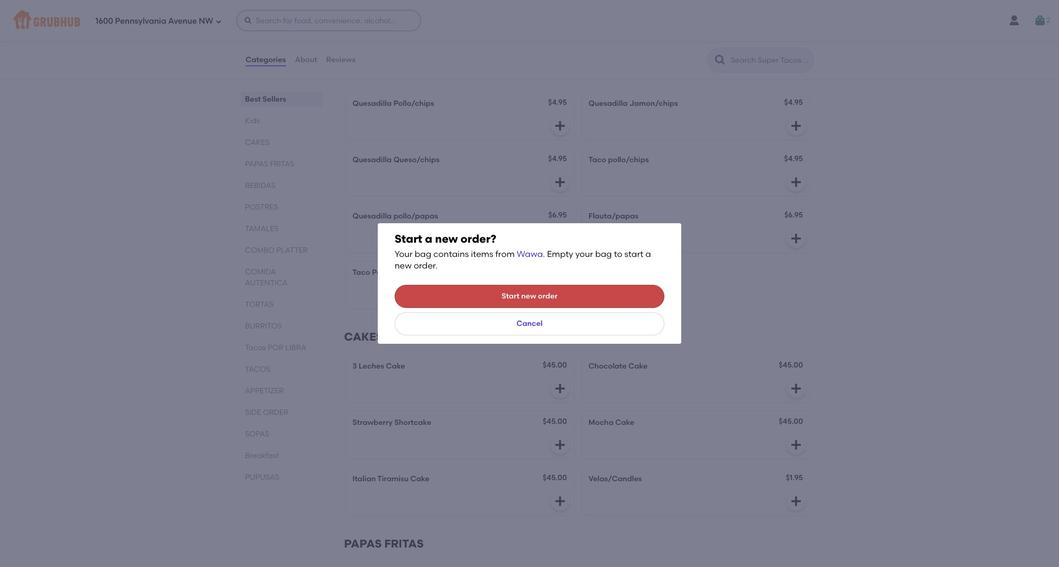 Task type: vqa. For each thing, say whether or not it's contained in the screenshot.
topmost with
yes



Task type: describe. For each thing, give the bounding box(es) containing it.
burritos tab
[[245, 321, 319, 332]]

0 vertical spatial with
[[484, 6, 499, 15]]

order.
[[414, 261, 438, 271]]

quesadilla pollo/chips
[[353, 99, 434, 108]]

order
[[538, 292, 558, 301]]

main navigation navigation
[[0, 0, 1059, 41]]

quesadilla for quesadilla queso/chips
[[353, 155, 392, 164]]

svg image for quesadilla jamon/chips
[[790, 120, 803, 132]]

tortas tab
[[245, 299, 319, 310]]

topped
[[387, 17, 414, 26]]

0 vertical spatial new
[[435, 232, 458, 246]]

empty your bag to start a new order.
[[395, 249, 651, 271]]

pork
[[370, 17, 386, 26]]

3
[[353, 362, 357, 371]]

svg image for mocha cake
[[790, 439, 803, 452]]

pennsylvania
[[115, 16, 166, 26]]

$45.00 for chocolate cake
[[543, 361, 567, 370]]

sopas
[[245, 430, 270, 439]]

from
[[496, 249, 515, 259]]

mocha
[[589, 418, 614, 427]]

postres
[[245, 203, 278, 212]]

your
[[395, 249, 413, 259]]

start a new order?
[[395, 232, 496, 246]]

red
[[492, 17, 504, 26]]

cake right chocolate at the right bottom of page
[[629, 362, 648, 371]]

$4.95 for taco pollo/chips
[[784, 154, 803, 163]]

comida autentica tab
[[245, 267, 319, 289]]

$4.95 for quesadilla jamon/chips
[[784, 98, 803, 107]]

avenue
[[168, 16, 197, 26]]

italian tiramisu cake
[[353, 475, 430, 484]]

tortas
[[245, 300, 274, 309]]

queso/chips
[[394, 155, 440, 164]]

shortcake
[[394, 418, 431, 427]]

wawa
[[517, 249, 543, 259]]

quesadilla for quesadilla pollo/papas
[[353, 212, 392, 221]]

start for start a new order?
[[395, 232, 422, 246]]

tamales tab
[[245, 223, 319, 235]]

1600
[[95, 16, 113, 26]]

appetizer tab
[[245, 386, 319, 397]]

svg image for chocolate cake
[[790, 383, 803, 395]]

stuffed
[[457, 6, 482, 15]]

2 button
[[1034, 11, 1051, 30]]

breakfast
[[245, 452, 279, 461]]

cakes tab
[[245, 137, 319, 148]]

1600 pennsylvania avenue nw
[[95, 16, 213, 26]]

order
[[263, 408, 289, 417]]

libra
[[285, 344, 306, 353]]

about
[[295, 55, 317, 64]]

platter
[[276, 246, 308, 255]]

tacos por libra
[[245, 344, 306, 353]]

leches
[[359, 362, 384, 371]]

tacos
[[245, 344, 266, 353]]

nw
[[199, 16, 213, 26]]

postres tab
[[245, 202, 319, 213]]

sauce
[[506, 17, 528, 26]]

3 leches cake
[[353, 362, 405, 371]]

velas/candles
[[589, 475, 642, 484]]

corn
[[414, 6, 430, 15]]

reviews button
[[326, 41, 356, 79]]

start for start new order
[[502, 292, 520, 301]]

1 vertical spatial papas fritas
[[344, 538, 424, 551]]

about button
[[294, 41, 318, 79]]

svg image for velas/candles
[[790, 495, 803, 508]]

$4.95 for quesadilla queso/chips
[[548, 154, 567, 163]]

taco for taco pollo/chips
[[589, 155, 606, 164]]

burritos
[[245, 322, 282, 331]]

jamon/chips
[[630, 99, 678, 108]]

combo platter
[[245, 246, 308, 255]]

1 horizontal spatial cakes
[[344, 330, 383, 344]]

appetizer
[[245, 387, 284, 396]]

best sellers tab
[[245, 94, 319, 105]]

cakes inside tab
[[245, 138, 270, 147]]

tacos
[[245, 365, 271, 374]]

sopas tab
[[245, 429, 319, 440]]

pollo/chips
[[394, 99, 434, 108]]

$6.95 for flauta/papas
[[785, 211, 803, 220]]

strawberry shortcake
[[353, 418, 431, 427]]

cake right mocha
[[615, 418, 635, 427]]

quesadilla jamon/chips
[[589, 99, 678, 108]]

svg image for taco pollo/chips
[[790, 176, 803, 189]]

tiramisu
[[378, 475, 409, 484]]

0 vertical spatial a
[[425, 232, 433, 246]]

sellers
[[263, 95, 286, 104]]

fritas inside tab
[[270, 160, 294, 169]]

kids tab
[[245, 115, 319, 126]]

cactus,
[[464, 17, 490, 26]]

svg image inside 2 button
[[1034, 14, 1047, 27]]

your
[[575, 249, 593, 259]]

papas fritas inside tab
[[245, 160, 294, 169]]

start new order
[[502, 292, 558, 301]]

start
[[625, 249, 644, 259]]

pollo/chips
[[608, 155, 649, 164]]

homemade fried corn tortilla stuffed with seasoned fried pork topped with mexican cactus, red sauce and feta cheese.
[[352, 6, 535, 36]]

svg image for italian tiramisu cake
[[554, 495, 567, 508]]

2
[[1047, 16, 1051, 25]]

quesadilla pollo/papas
[[353, 212, 438, 221]]

homemade fried corn tortilla stuffed with seasoned fried pork topped with mexican cactus, red sauce and feta cheese. button
[[345, 0, 575, 47]]

pupusas tab
[[245, 472, 319, 483]]

to
[[614, 249, 623, 259]]



Task type: locate. For each thing, give the bounding box(es) containing it.
papas fritas
[[245, 160, 294, 169], [344, 538, 424, 551]]

0 horizontal spatial bag
[[415, 249, 431, 259]]

0 vertical spatial cakes
[[245, 138, 270, 147]]

pollo/papas
[[394, 212, 438, 221]]

1 horizontal spatial with
[[484, 6, 499, 15]]

1 bag from the left
[[415, 249, 431, 259]]

a inside empty your bag to start a new order.
[[646, 249, 651, 259]]

seasoned
[[500, 6, 535, 15]]

a down 'pollo/papas' on the top left of page
[[425, 232, 433, 246]]

categories
[[246, 55, 286, 64]]

1 horizontal spatial papas
[[344, 538, 382, 551]]

0 horizontal spatial start
[[395, 232, 422, 246]]

kids down reviews
[[344, 67, 368, 81]]

1 horizontal spatial taco
[[589, 155, 606, 164]]

comida autentica
[[245, 268, 288, 288]]

1 horizontal spatial a
[[646, 249, 651, 259]]

your bag contains items from wawa .
[[395, 249, 545, 259]]

pollo/papas
[[372, 268, 417, 277]]

cheese.
[[384, 27, 411, 36]]

tortilla
[[432, 6, 455, 15]]

kids down best
[[245, 116, 260, 125]]

$4.95 for quesadilla pollo/chips
[[548, 98, 567, 107]]

start inside button
[[502, 292, 520, 301]]

breakfast tab
[[245, 451, 319, 462]]

1 horizontal spatial fritas
[[384, 538, 424, 551]]

cancel button
[[395, 313, 665, 336]]

fried up topped
[[396, 6, 412, 15]]

0 horizontal spatial cakes
[[245, 138, 270, 147]]

1 horizontal spatial bag
[[595, 249, 612, 259]]

bag inside empty your bag to start a new order.
[[595, 249, 612, 259]]

cake right leches
[[386, 362, 405, 371]]

taco
[[589, 155, 606, 164], [353, 268, 370, 277]]

taco left pollo/chips
[[589, 155, 606, 164]]

1 vertical spatial start
[[502, 292, 520, 301]]

papas inside tab
[[245, 160, 268, 169]]

best
[[245, 95, 261, 104]]

tacos por libra tab
[[245, 343, 319, 354]]

chocolate
[[589, 362, 627, 371]]

0 horizontal spatial fritas
[[270, 160, 294, 169]]

and
[[352, 27, 366, 36]]

$1.95
[[786, 474, 803, 483]]

fried up and
[[352, 17, 368, 26]]

side order
[[245, 408, 289, 417]]

kids inside kids "tab"
[[245, 116, 260, 125]]

mocha cake
[[589, 418, 635, 427]]

quesadilla left pollo/chips
[[353, 99, 392, 108]]

0 vertical spatial start
[[395, 232, 422, 246]]

start up cancel
[[502, 292, 520, 301]]

taco inside button
[[353, 268, 370, 277]]

flauta/papas
[[589, 212, 639, 221]]

new inside empty your bag to start a new order.
[[395, 261, 412, 271]]

quesadilla for quesadilla pollo/chips
[[353, 99, 392, 108]]

side order tab
[[245, 407, 319, 418]]

combo platter tab
[[245, 245, 319, 256]]

bag
[[415, 249, 431, 259], [595, 249, 612, 259]]

bebidas tab
[[245, 180, 319, 191]]

1 $6.95 from the left
[[549, 211, 567, 220]]

0 horizontal spatial new
[[395, 261, 412, 271]]

0 horizontal spatial fried
[[352, 17, 368, 26]]

0 horizontal spatial papas fritas
[[245, 160, 294, 169]]

$45.00 for velas/candles
[[543, 474, 567, 483]]

categories button
[[245, 41, 287, 79]]

$6.95 for quesadilla pollo/papas
[[549, 211, 567, 220]]

bag left to
[[595, 249, 612, 259]]

feta
[[368, 27, 382, 36]]

0 horizontal spatial $6.95
[[549, 211, 567, 220]]

bebidas
[[245, 181, 276, 190]]

with
[[484, 6, 499, 15], [416, 17, 431, 26]]

order?
[[461, 232, 496, 246]]

cake right tiramisu
[[410, 475, 430, 484]]

new up 'contains'
[[435, 232, 458, 246]]

$4.95
[[548, 98, 567, 107], [784, 98, 803, 107], [548, 154, 567, 163], [784, 154, 803, 163]]

tacos tab
[[245, 364, 319, 375]]

best sellers
[[245, 95, 286, 104]]

quesadilla left 'pollo/papas' on the top left of page
[[353, 212, 392, 221]]

0 horizontal spatial a
[[425, 232, 433, 246]]

1 horizontal spatial fried
[[396, 6, 412, 15]]

0 horizontal spatial taco
[[353, 268, 370, 277]]

items
[[471, 249, 494, 259]]

reviews
[[326, 55, 356, 64]]

taco for taco pollo/papas
[[353, 268, 370, 277]]

quesadilla left queso/chips
[[353, 155, 392, 164]]

taco pollo/chips
[[589, 155, 649, 164]]

tamales
[[245, 225, 279, 233]]

cakes up leches
[[344, 330, 383, 344]]

1 horizontal spatial papas fritas
[[344, 538, 424, 551]]

kids
[[344, 67, 368, 81], [245, 116, 260, 125]]

combo
[[245, 246, 275, 255]]

chocolate cake
[[589, 362, 648, 371]]

with down corn
[[416, 17, 431, 26]]

1 horizontal spatial $6.95
[[785, 211, 803, 220]]

0 horizontal spatial with
[[416, 17, 431, 26]]

a right start
[[646, 249, 651, 259]]

$45.00 for mocha cake
[[543, 417, 567, 426]]

1 vertical spatial fritas
[[384, 538, 424, 551]]

0 horizontal spatial kids
[[245, 116, 260, 125]]

svg image
[[1034, 14, 1047, 27], [244, 16, 252, 25], [215, 18, 222, 25], [555, 27, 568, 40], [554, 120, 567, 132], [554, 176, 567, 189], [554, 289, 567, 301], [554, 383, 567, 395], [554, 439, 567, 452]]

new left order
[[521, 292, 536, 301]]

0 horizontal spatial papas
[[245, 160, 268, 169]]

0 vertical spatial taco
[[589, 155, 606, 164]]

taco pollo/papas button
[[346, 261, 574, 309]]

1 vertical spatial with
[[416, 17, 431, 26]]

comida
[[245, 268, 276, 277]]

with up red
[[484, 6, 499, 15]]

strawberry
[[353, 418, 393, 427]]

1 horizontal spatial start
[[502, 292, 520, 301]]

2 bag from the left
[[595, 249, 612, 259]]

quesadilla for quesadilla jamon/chips
[[589, 99, 628, 108]]

0 vertical spatial fritas
[[270, 160, 294, 169]]

por
[[268, 344, 284, 353]]

cakes down kids "tab"
[[245, 138, 270, 147]]

1 vertical spatial papas
[[344, 538, 382, 551]]

1 horizontal spatial new
[[435, 232, 458, 246]]

1 vertical spatial taco
[[353, 268, 370, 277]]

new inside button
[[521, 292, 536, 301]]

quesadilla
[[353, 99, 392, 108], [589, 99, 628, 108], [353, 155, 392, 164], [353, 212, 392, 221]]

1 horizontal spatial kids
[[344, 67, 368, 81]]

0 vertical spatial papas
[[245, 160, 268, 169]]

bag up the 'order.'
[[415, 249, 431, 259]]

quesadilla queso/chips
[[353, 155, 440, 164]]

0 vertical spatial papas fritas
[[245, 160, 294, 169]]

side
[[245, 408, 261, 417]]

2 $6.95 from the left
[[785, 211, 803, 220]]

fried
[[396, 6, 412, 15], [352, 17, 368, 26]]

cake
[[386, 362, 405, 371], [629, 362, 648, 371], [615, 418, 635, 427], [410, 475, 430, 484]]

taco pollo/papas
[[353, 268, 417, 277]]

empty
[[547, 249, 573, 259]]

cakes
[[245, 138, 270, 147], [344, 330, 383, 344]]

1 vertical spatial fried
[[352, 17, 368, 26]]

taco left "pollo/papas"
[[353, 268, 370, 277]]

new
[[435, 232, 458, 246], [395, 261, 412, 271], [521, 292, 536, 301]]

start
[[395, 232, 422, 246], [502, 292, 520, 301]]

1 vertical spatial cakes
[[344, 330, 383, 344]]

cancel
[[517, 319, 543, 328]]

2 horizontal spatial new
[[521, 292, 536, 301]]

0 vertical spatial kids
[[344, 67, 368, 81]]

Search Super Tacos and Bakery search field
[[730, 55, 811, 65]]

1 vertical spatial new
[[395, 261, 412, 271]]

homemade
[[352, 6, 394, 15]]

1 vertical spatial kids
[[245, 116, 260, 125]]

start new order button
[[395, 285, 665, 308]]

2 vertical spatial new
[[521, 292, 536, 301]]

search icon image
[[714, 54, 727, 66]]

papas fritas tab
[[245, 159, 319, 170]]

.
[[543, 249, 545, 259]]

$6.95
[[549, 211, 567, 220], [785, 211, 803, 220]]

mexican
[[432, 17, 462, 26]]

autentica
[[245, 279, 288, 288]]

quesadilla left jamon/chips
[[589, 99, 628, 108]]

pupusas
[[245, 473, 280, 482]]

1 vertical spatial a
[[646, 249, 651, 259]]

contains
[[434, 249, 469, 259]]

0 vertical spatial fried
[[396, 6, 412, 15]]

svg image
[[791, 27, 804, 40], [790, 120, 803, 132], [790, 176, 803, 189], [790, 232, 803, 245], [790, 383, 803, 395], [790, 439, 803, 452], [554, 495, 567, 508], [790, 495, 803, 508]]

new down your
[[395, 261, 412, 271]]

italian
[[353, 475, 376, 484]]

start up your
[[395, 232, 422, 246]]



